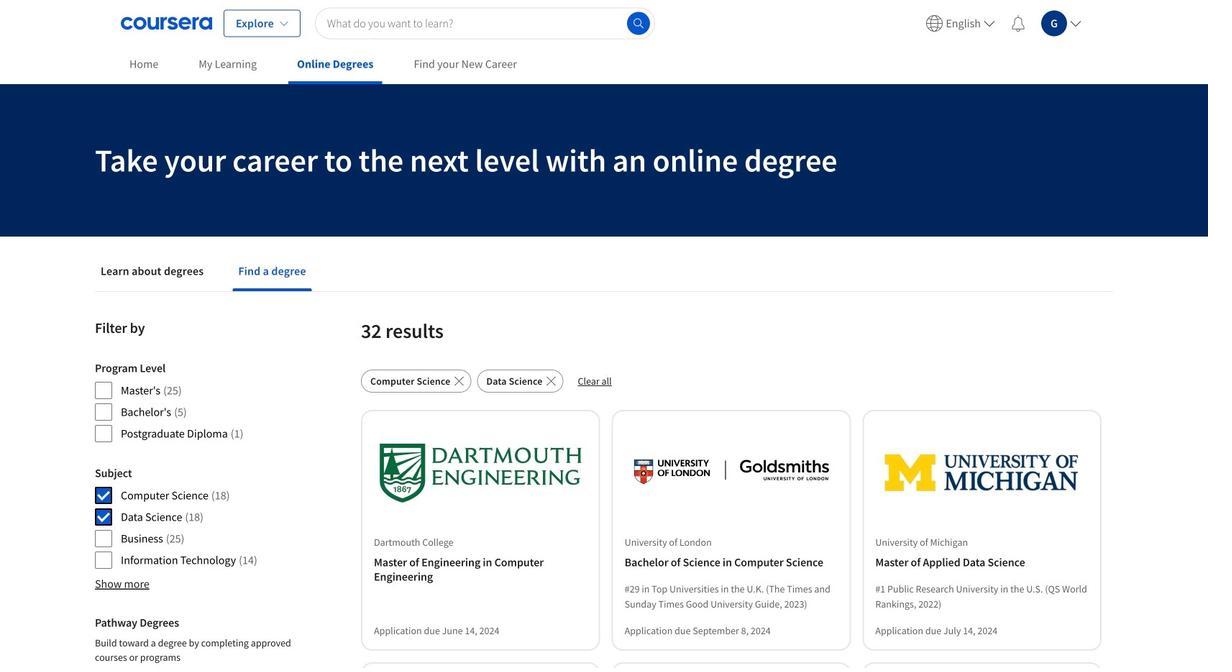 Task type: vqa. For each thing, say whether or not it's contained in the screenshot.
at to the top
no



Task type: locate. For each thing, give the bounding box(es) containing it.
2 vertical spatial group
[[95, 616, 315, 668]]

None search field
[[315, 8, 655, 39]]

0 vertical spatial group
[[95, 361, 315, 443]]

2 group from the top
[[95, 466, 315, 570]]

dartmouth college logo image
[[380, 429, 582, 518]]

menu
[[920, 0, 1088, 47]]

1 vertical spatial group
[[95, 466, 315, 570]]

group
[[95, 361, 315, 443], [95, 466, 315, 570], [95, 616, 315, 668]]

3 group from the top
[[95, 616, 315, 668]]

tab list
[[95, 254, 1113, 291]]

1 group from the top
[[95, 361, 315, 443]]

university of london logo image
[[631, 429, 832, 518]]



Task type: describe. For each thing, give the bounding box(es) containing it.
What do you want to learn? text field
[[315, 8, 655, 39]]

university of michigan logo image
[[881, 429, 1083, 518]]

coursera image
[[121, 12, 212, 35]]



